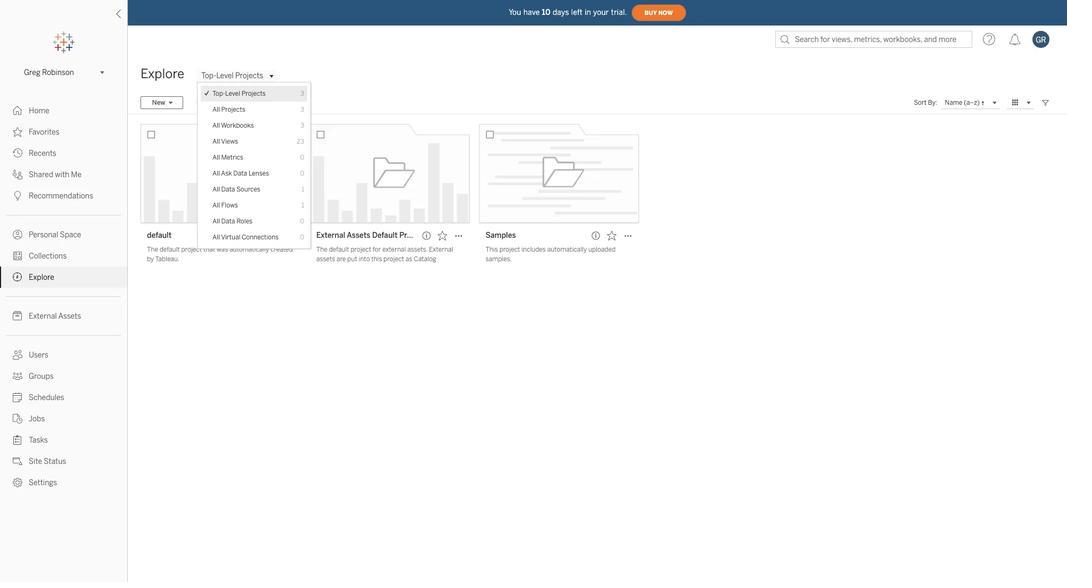 Task type: vqa. For each thing, say whether or not it's contained in the screenshot.
left THE
yes



Task type: locate. For each thing, give the bounding box(es) containing it.
6 by text only_f5he34f image from the top
[[13, 312, 22, 321]]

top-level projects down the top-level projects "popup button"
[[213, 90, 266, 97]]

lenses
[[249, 170, 269, 177]]

1 vertical spatial external
[[429, 246, 453, 254]]

all flows
[[213, 202, 238, 209]]

favorites
[[29, 128, 59, 137]]

all up the was
[[213, 234, 220, 241]]

days
[[553, 8, 569, 17]]

1 by text only_f5he34f image from the top
[[13, 106, 22, 116]]

all up all flows
[[213, 186, 220, 193]]

top-level projects inside "popup button"
[[201, 71, 263, 80]]

0 horizontal spatial external
[[29, 312, 57, 321]]

all for all data sources
[[213, 186, 220, 193]]

external up users
[[29, 312, 57, 321]]

sort by:
[[914, 99, 938, 107]]

all for all ask data lenses
[[213, 170, 220, 177]]

0 for all ask data lenses
[[300, 170, 304, 177]]

the inside the default project for external assets. external assets are put into this project as catalog discovers them.
[[316, 246, 328, 254]]

greg
[[24, 68, 40, 77]]

23
[[297, 138, 304, 145]]

1 automatically from the left
[[230, 246, 269, 254]]

by text only_f5he34f image inside 'recommendations' link
[[13, 191, 22, 201]]

new
[[152, 99, 165, 107]]

explore link
[[0, 267, 127, 288]]

by text only_f5he34f image inside external assets link
[[13, 312, 22, 321]]

0 vertical spatial explore
[[141, 66, 184, 82]]

0 vertical spatial 1
[[302, 186, 304, 193]]

2 vertical spatial projects
[[221, 106, 245, 113]]

project down the external
[[384, 256, 404, 263]]

all views
[[213, 138, 238, 145]]

the up assets
[[316, 246, 328, 254]]

all up all views on the top
[[213, 122, 220, 129]]

automatically down all virtual connections
[[230, 246, 269, 254]]

1 vertical spatial assets
[[58, 312, 81, 321]]

0 vertical spatial data
[[233, 170, 247, 177]]

with
[[55, 170, 69, 180]]

as
[[406, 256, 412, 263]]

all left views
[[213, 138, 220, 145]]

all up all workbooks
[[213, 106, 220, 113]]

by text only_f5he34f image inside "settings" link
[[13, 478, 22, 488]]

external up catalog
[[429, 246, 453, 254]]

0 horizontal spatial the
[[147, 246, 158, 254]]

by text only_f5he34f image inside tasks link
[[13, 436, 22, 445]]

all workbooks
[[213, 122, 254, 129]]

by text only_f5he34f image inside home link
[[13, 106, 22, 116]]

2 vertical spatial 3
[[301, 122, 304, 129]]

1 horizontal spatial automatically
[[548, 246, 587, 254]]

3 by text only_f5he34f image from the top
[[13, 273, 22, 282]]

grid view image
[[1011, 98, 1021, 108]]

data right ask at left
[[233, 170, 247, 177]]

you have 10 days left in your trial.
[[509, 8, 627, 17]]

0 vertical spatial top-level projects
[[201, 71, 263, 80]]

4 0 from the top
[[300, 234, 304, 241]]

7 by text only_f5he34f image from the top
[[13, 351, 22, 360]]

7 by text only_f5he34f image from the top
[[13, 457, 22, 467]]

by text only_f5he34f image inside schedules 'link'
[[13, 393, 22, 403]]

by text only_f5he34f image for home
[[13, 106, 22, 116]]

buy now button
[[632, 4, 686, 21]]

1
[[302, 186, 304, 193], [302, 202, 304, 209]]

includes
[[522, 246, 546, 254]]

default inside "the default project that was automatically created by tableau."
[[160, 246, 180, 254]]

2 horizontal spatial external
[[429, 246, 453, 254]]

by text only_f5he34f image inside site status link
[[13, 457, 22, 467]]

in
[[585, 8, 591, 17]]

site status
[[29, 458, 66, 467]]

ask
[[221, 170, 232, 177]]

shared with me link
[[0, 164, 127, 185]]

2 by text only_f5he34f image from the top
[[13, 170, 22, 180]]

projects inside the top-level projects "popup button"
[[235, 71, 263, 80]]

0 for all metrics
[[300, 154, 304, 161]]

by text only_f5he34f image left "collections"
[[13, 251, 22, 261]]

buy
[[645, 9, 657, 16]]

favorites link
[[0, 121, 127, 143]]

top-level projects up all projects
[[201, 71, 263, 80]]

1 vertical spatial 3
[[301, 106, 304, 113]]

external assets default project
[[316, 231, 425, 240]]

3 for all workbooks
[[301, 122, 304, 129]]

personal space
[[29, 231, 81, 240]]

external
[[316, 231, 345, 240], [429, 246, 453, 254], [29, 312, 57, 321]]

automatically inside "the default project that was automatically created by tableau."
[[230, 246, 269, 254]]

top-level projects inside menu
[[213, 90, 266, 97]]

1 vertical spatial explore
[[29, 273, 54, 282]]

4 by text only_f5he34f image from the top
[[13, 230, 22, 240]]

all right the select
[[217, 99, 225, 107]]

4 by text only_f5he34f image from the top
[[13, 393, 22, 403]]

3
[[301, 90, 304, 97], [301, 106, 304, 113], [301, 122, 304, 129]]

by text only_f5he34f image inside shared with me link
[[13, 170, 22, 180]]

level up select all
[[216, 71, 234, 80]]

top- inside menu
[[213, 90, 225, 97]]

external
[[382, 246, 406, 254]]

project up the samples.
[[500, 246, 520, 254]]

by text only_f5he34f image for recommendations
[[13, 191, 22, 201]]

1 vertical spatial 1
[[302, 202, 304, 209]]

data for sources
[[221, 186, 235, 193]]

left
[[571, 8, 583, 17]]

by text only_f5he34f image left recommendations
[[13, 191, 22, 201]]

assets
[[316, 256, 335, 263]]

menu
[[198, 82, 311, 249]]

all for all virtual connections
[[213, 234, 220, 241]]

data up flows
[[221, 186, 235, 193]]

3 by text only_f5he34f image from the top
[[13, 191, 22, 201]]

0 vertical spatial level
[[216, 71, 234, 80]]

3 0 from the top
[[300, 218, 304, 225]]

by text only_f5he34f image left external assets
[[13, 312, 22, 321]]

1 the from the left
[[147, 246, 158, 254]]

by text only_f5he34f image
[[13, 106, 22, 116], [13, 170, 22, 180], [13, 273, 22, 282], [13, 393, 22, 403], [13, 414, 22, 424], [13, 436, 22, 445], [13, 457, 22, 467]]

external assets default project image
[[310, 124, 470, 223]]

2 0 from the top
[[300, 170, 304, 177]]

that
[[203, 246, 215, 254]]

projects up all workbooks
[[221, 106, 245, 113]]

by text only_f5he34f image inside favorites link
[[13, 127, 22, 137]]

1 0 from the top
[[300, 154, 304, 161]]

by text only_f5he34f image for shared with me
[[13, 170, 22, 180]]

projects up all projects
[[235, 71, 263, 80]]

navigation panel element
[[0, 32, 127, 494]]

1 1 from the top
[[302, 186, 304, 193]]

name (a–z) button
[[941, 96, 1000, 109]]

9 by text only_f5he34f image from the top
[[13, 478, 22, 488]]

0 horizontal spatial assets
[[58, 312, 81, 321]]

assets up the users link
[[58, 312, 81, 321]]

jobs
[[29, 415, 45, 424]]

automatically
[[230, 246, 269, 254], [548, 246, 587, 254]]

by text only_f5he34f image inside personal space link
[[13, 230, 22, 240]]

flows
[[221, 202, 238, 209]]

0 vertical spatial projects
[[235, 71, 263, 80]]

0 vertical spatial top-
[[201, 71, 216, 80]]

3 3 from the top
[[301, 122, 304, 129]]

2 vertical spatial external
[[29, 312, 57, 321]]

project left that
[[181, 246, 202, 254]]

level up all projects
[[225, 90, 240, 97]]

all for all workbooks
[[213, 122, 220, 129]]

virtual
[[221, 234, 240, 241]]

0 horizontal spatial automatically
[[230, 246, 269, 254]]

6 by text only_f5he34f image from the top
[[13, 436, 22, 445]]

projects down the top-level projects "popup button"
[[242, 90, 266, 97]]

all
[[217, 99, 225, 107], [213, 106, 220, 113], [213, 122, 220, 129], [213, 138, 220, 145], [213, 154, 220, 161], [213, 170, 220, 177], [213, 186, 220, 193], [213, 202, 220, 209], [213, 218, 220, 225], [213, 234, 220, 241]]

assets for external assets
[[58, 312, 81, 321]]

2 automatically from the left
[[548, 246, 587, 254]]

assets up 'into'
[[347, 231, 371, 240]]

8 by text only_f5he34f image from the top
[[13, 372, 22, 381]]

assets inside main navigation. press the up and down arrow keys to access links. element
[[58, 312, 81, 321]]

sort
[[914, 99, 927, 107]]

1 horizontal spatial the
[[316, 246, 328, 254]]

by text only_f5he34f image for external assets
[[13, 312, 22, 321]]

data for roles
[[221, 218, 235, 225]]

by text only_f5he34f image inside the recents link
[[13, 149, 22, 158]]

your
[[593, 8, 609, 17]]

by text only_f5he34f image inside the users link
[[13, 351, 22, 360]]

this project includes automatically uploaded samples.
[[486, 246, 616, 263]]

all left flows
[[213, 202, 220, 209]]

0
[[300, 154, 304, 161], [300, 170, 304, 177], [300, 218, 304, 225], [300, 234, 304, 241]]

5 by text only_f5he34f image from the top
[[13, 414, 22, 424]]

all down all flows
[[213, 218, 220, 225]]

default inside the default project for external assets. external assets are put into this project as catalog discovers them.
[[329, 246, 349, 254]]

by text only_f5he34f image left groups in the bottom left of the page
[[13, 372, 22, 381]]

by text only_f5he34f image
[[13, 127, 22, 137], [13, 149, 22, 158], [13, 191, 22, 201], [13, 230, 22, 240], [13, 251, 22, 261], [13, 312, 22, 321], [13, 351, 22, 360], [13, 372, 22, 381], [13, 478, 22, 488]]

1 by text only_f5he34f image from the top
[[13, 127, 22, 137]]

by text only_f5he34f image inside jobs link
[[13, 414, 22, 424]]

external inside the default project for external assets. external assets are put into this project as catalog discovers them.
[[429, 246, 453, 254]]

checkbox item
[[201, 86, 308, 101]]

put
[[347, 256, 357, 263]]

1 horizontal spatial assets
[[347, 231, 371, 240]]

project inside the this project includes automatically uploaded samples.
[[500, 246, 520, 254]]

data
[[233, 170, 247, 177], [221, 186, 235, 193], [221, 218, 235, 225]]

1 vertical spatial top-level projects
[[213, 90, 266, 97]]

assets
[[347, 231, 371, 240], [58, 312, 81, 321]]

2 the from the left
[[316, 246, 328, 254]]

0 vertical spatial 3
[[301, 90, 304, 97]]

projects
[[235, 71, 263, 80], [242, 90, 266, 97], [221, 106, 245, 113]]

name (a–z)
[[945, 99, 980, 106]]

all for all views
[[213, 138, 220, 145]]

all for all data roles
[[213, 218, 220, 225]]

assets.
[[408, 246, 428, 254]]

2 vertical spatial data
[[221, 218, 235, 225]]

by text only_f5he34f image left 'favorites'
[[13, 127, 22, 137]]

explore down "collections"
[[29, 273, 54, 282]]

2 3 from the top
[[301, 106, 304, 113]]

2 by text only_f5he34f image from the top
[[13, 149, 22, 158]]

default
[[147, 231, 172, 240], [160, 246, 180, 254], [329, 246, 349, 254]]

by text only_f5he34f image left users
[[13, 351, 22, 360]]

5 by text only_f5he34f image from the top
[[13, 251, 22, 261]]

1 for all flows
[[302, 202, 304, 209]]

by text only_f5he34f image left settings at the bottom left
[[13, 478, 22, 488]]

the inside "the default project that was automatically created by tableau."
[[147, 246, 158, 254]]

0 for all data roles
[[300, 218, 304, 225]]

by text only_f5he34f image left recents
[[13, 149, 22, 158]]

external inside main navigation. press the up and down arrow keys to access links. element
[[29, 312, 57, 321]]

recents
[[29, 149, 56, 158]]

level
[[216, 71, 234, 80], [225, 90, 240, 97]]

by text only_f5he34f image left personal
[[13, 230, 22, 240]]

external up assets
[[316, 231, 345, 240]]

external assets link
[[0, 306, 127, 327]]

2 1 from the top
[[302, 202, 304, 209]]

data down flows
[[221, 218, 235, 225]]

the default project that was automatically created by tableau.
[[147, 246, 293, 263]]

all virtual connections
[[213, 234, 279, 241]]

recents link
[[0, 143, 127, 164]]

1 vertical spatial top-
[[213, 90, 225, 97]]

top- up select all
[[213, 90, 225, 97]]

for
[[373, 246, 381, 254]]

top-level projects
[[201, 71, 263, 80], [213, 90, 266, 97]]

explore up new popup button
[[141, 66, 184, 82]]

settings link
[[0, 473, 127, 494]]

0 vertical spatial assets
[[347, 231, 371, 240]]

schedules
[[29, 394, 64, 403]]

1 horizontal spatial external
[[316, 231, 345, 240]]

0 horizontal spatial explore
[[29, 273, 54, 282]]

samples image
[[479, 124, 639, 223]]

all left metrics
[[213, 154, 220, 161]]

by text only_f5he34f image inside collections link
[[13, 251, 22, 261]]

samples.
[[486, 256, 512, 263]]

by text only_f5he34f image inside "explore" link
[[13, 273, 22, 282]]

checkbox item containing top-level projects
[[201, 86, 308, 101]]

by text only_f5he34f image inside groups link
[[13, 372, 22, 381]]

the up by
[[147, 246, 158, 254]]

all left ask at left
[[213, 170, 220, 177]]

users
[[29, 351, 48, 360]]

top- up select all button
[[201, 71, 216, 80]]

automatically right includes
[[548, 246, 587, 254]]

0 vertical spatial external
[[316, 231, 345, 240]]

1 vertical spatial data
[[221, 186, 235, 193]]

the for default
[[147, 246, 158, 254]]



Task type: describe. For each thing, give the bounding box(es) containing it.
select all button
[[190, 96, 232, 109]]

explore inside main navigation. press the up and down arrow keys to access links. element
[[29, 273, 54, 282]]

select
[[197, 99, 216, 107]]

status
[[44, 458, 66, 467]]

by text only_f5he34f image for collections
[[13, 251, 22, 261]]

views
[[221, 138, 238, 145]]

1 horizontal spatial explore
[[141, 66, 184, 82]]

home
[[29, 107, 49, 116]]

0 for all virtual connections
[[300, 234, 304, 241]]

jobs link
[[0, 409, 127, 430]]

top- inside "popup button"
[[201, 71, 216, 80]]

menu containing top-level projects
[[198, 82, 311, 249]]

by text only_f5he34f image for site status
[[13, 457, 22, 467]]

default
[[372, 231, 398, 240]]

by
[[147, 256, 154, 263]]

greg robinson
[[24, 68, 74, 77]]

default image
[[141, 124, 300, 223]]

all for all metrics
[[213, 154, 220, 161]]

1 3 from the top
[[301, 90, 304, 97]]

the for external assets default project
[[316, 246, 328, 254]]

by text only_f5he34f image for jobs
[[13, 414, 22, 424]]

default for default
[[160, 246, 180, 254]]

you
[[509, 8, 522, 17]]

uploaded
[[589, 246, 616, 254]]

tasks link
[[0, 430, 127, 451]]

users link
[[0, 345, 127, 366]]

trial.
[[611, 8, 627, 17]]

by text only_f5he34f image for explore
[[13, 273, 22, 282]]

this
[[371, 256, 382, 263]]

was
[[217, 246, 228, 254]]

tableau.
[[155, 256, 180, 263]]

all data roles
[[213, 218, 253, 225]]

greg robinson button
[[20, 66, 108, 79]]

settings
[[29, 479, 57, 488]]

top-level projects button
[[197, 70, 277, 82]]

now
[[659, 9, 673, 16]]

robinson
[[42, 68, 74, 77]]

by:
[[928, 99, 938, 107]]

by text only_f5he34f image for recents
[[13, 149, 22, 158]]

level inside the top-level projects "popup button"
[[216, 71, 234, 80]]

main navigation. press the up and down arrow keys to access links. element
[[0, 100, 127, 494]]

Search for views, metrics, workbooks, and more text field
[[776, 31, 973, 48]]

project
[[400, 231, 425, 240]]

connections
[[242, 234, 279, 241]]

collections link
[[0, 246, 127, 267]]

recommendations
[[29, 192, 93, 201]]

all for all projects
[[213, 106, 220, 113]]

are
[[337, 256, 346, 263]]

have
[[524, 8, 540, 17]]

site
[[29, 458, 42, 467]]

sources
[[237, 186, 260, 193]]

collections
[[29, 252, 67, 261]]

external for external assets default project
[[316, 231, 345, 240]]

by text only_f5he34f image for tasks
[[13, 436, 22, 445]]

metrics
[[221, 154, 243, 161]]

recommendations link
[[0, 185, 127, 207]]

external for external assets
[[29, 312, 57, 321]]

all projects
[[213, 106, 245, 113]]

new button
[[141, 96, 183, 109]]

created
[[271, 246, 293, 254]]

all for all flows
[[213, 202, 220, 209]]

by text only_f5he34f image for schedules
[[13, 393, 22, 403]]

by text only_f5he34f image for settings
[[13, 478, 22, 488]]

me
[[71, 170, 82, 180]]

schedules link
[[0, 387, 127, 409]]

groups
[[29, 372, 54, 381]]

personal
[[29, 231, 58, 240]]

tasks
[[29, 436, 48, 445]]

home link
[[0, 100, 127, 121]]

discovers
[[316, 265, 344, 273]]

1 for all data sources
[[302, 186, 304, 193]]

shared with me
[[29, 170, 82, 180]]

checkbox item inside menu
[[201, 86, 308, 101]]

into
[[359, 256, 370, 263]]

space
[[60, 231, 81, 240]]

workbooks
[[221, 122, 254, 129]]

by text only_f5he34f image for favorites
[[13, 127, 22, 137]]

1 vertical spatial projects
[[242, 90, 266, 97]]

all metrics
[[213, 154, 243, 161]]

this
[[486, 246, 498, 254]]

external assets
[[29, 312, 81, 321]]

by text only_f5he34f image for personal space
[[13, 230, 22, 240]]

project up 'into'
[[351, 246, 371, 254]]

catalog
[[414, 256, 437, 263]]

1 vertical spatial level
[[225, 90, 240, 97]]

site status link
[[0, 451, 127, 473]]

assets for external assets default project
[[347, 231, 371, 240]]

groups link
[[0, 366, 127, 387]]

by text only_f5he34f image for users
[[13, 351, 22, 360]]

by text only_f5he34f image for groups
[[13, 372, 22, 381]]

all inside button
[[217, 99, 225, 107]]

automatically inside the this project includes automatically uploaded samples.
[[548, 246, 587, 254]]

3 for all projects
[[301, 106, 304, 113]]

the default project for external assets. external assets are put into this project as catalog discovers them.
[[316, 246, 453, 273]]

roles
[[237, 218, 253, 225]]

10
[[542, 8, 551, 17]]

default for external assets default project
[[329, 246, 349, 254]]

all ask data lenses
[[213, 170, 269, 177]]

samples
[[486, 231, 516, 240]]

project inside "the default project that was automatically created by tableau."
[[181, 246, 202, 254]]

(a–z)
[[964, 99, 980, 106]]

them.
[[345, 265, 363, 273]]

select all
[[197, 99, 225, 107]]

personal space link
[[0, 224, 127, 246]]



